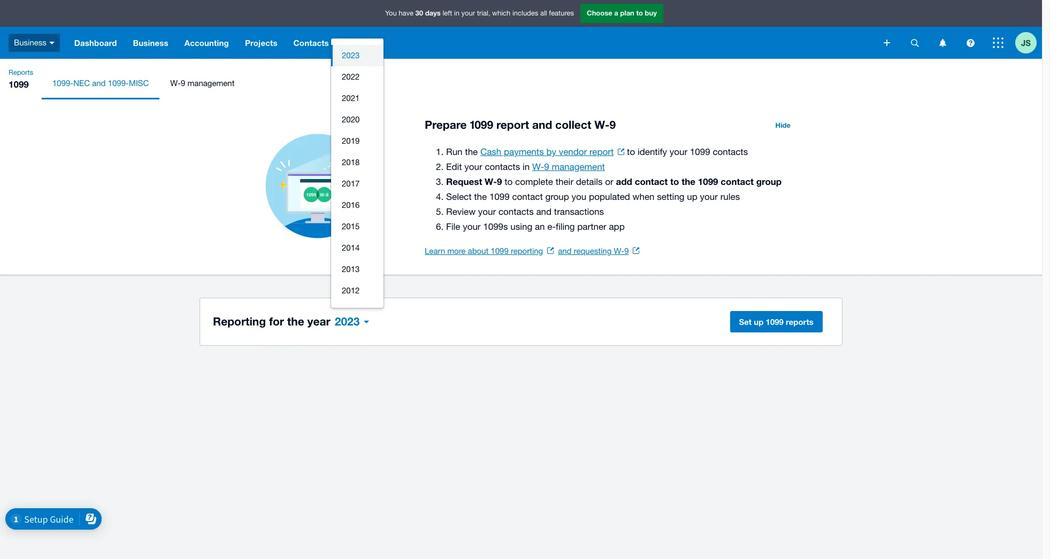 Task type: locate. For each thing, give the bounding box(es) containing it.
the right run
[[465, 147, 478, 157]]

learn more about 1099 reporting
[[425, 247, 543, 256]]

0 vertical spatial contacts
[[713, 147, 748, 157]]

run
[[446, 147, 463, 157]]

business button
[[0, 27, 66, 59], [125, 27, 177, 59]]

set up 1099 reports
[[740, 317, 814, 327]]

9
[[181, 79, 185, 88], [610, 118, 616, 132], [545, 162, 550, 172], [497, 176, 502, 187], [625, 247, 629, 256]]

2023 up 2022
[[342, 51, 360, 60]]

main content
[[0, 100, 1043, 369]]

and inside 'menu'
[[92, 79, 106, 88]]

reporting
[[511, 247, 543, 256]]

0 vertical spatial report
[[497, 118, 529, 132]]

1099 inside button
[[766, 317, 784, 327]]

filing
[[556, 222, 575, 232]]

hide
[[776, 121, 791, 130]]

0 horizontal spatial w-9 management link
[[160, 67, 245, 100]]

navigation containing dashboard
[[66, 27, 877, 59]]

contact up when
[[635, 176, 668, 187]]

business up misc
[[133, 38, 168, 48]]

0 horizontal spatial up
[[687, 192, 698, 202]]

2012
[[342, 286, 360, 295]]

e-
[[548, 222, 556, 232]]

js
[[1022, 38, 1032, 47]]

svg image
[[911, 39, 919, 47], [967, 39, 975, 47], [49, 42, 55, 44]]

contacts down cash
[[485, 162, 520, 172]]

up inside button
[[754, 317, 764, 327]]

w- right misc
[[170, 79, 181, 88]]

and requesting w-9 link
[[558, 247, 640, 256]]

9 right the collect
[[610, 118, 616, 132]]

2023 right year
[[335, 315, 360, 329]]

0 horizontal spatial group
[[546, 192, 570, 202]]

1099- right nec
[[108, 79, 129, 88]]

1 vertical spatial report
[[590, 147, 614, 157]]

w-9 management link
[[160, 67, 245, 100], [533, 162, 605, 172]]

menu
[[42, 67, 1043, 100]]

1099 left reports
[[766, 317, 784, 327]]

contacts up 'rules'
[[713, 147, 748, 157]]

up right the set
[[754, 317, 764, 327]]

edit
[[446, 162, 462, 172]]

w- right 'request'
[[485, 176, 497, 187]]

0 horizontal spatial in
[[454, 9, 460, 17]]

1 horizontal spatial 1099-
[[108, 79, 129, 88]]

0 horizontal spatial 1099-
[[52, 79, 73, 88]]

to left buy
[[637, 9, 643, 17]]

1 vertical spatial management
[[552, 162, 605, 172]]

to identify your 1099 contacts
[[625, 147, 748, 157]]

to left complete
[[505, 177, 513, 187]]

0 vertical spatial w-9 management link
[[160, 67, 245, 100]]

up right setting at the top right
[[687, 192, 698, 202]]

management
[[188, 79, 235, 88], [552, 162, 605, 172]]

1 horizontal spatial business button
[[125, 27, 177, 59]]

w-9 management link up their
[[533, 162, 605, 172]]

1 vertical spatial 2023
[[335, 315, 360, 329]]

9 down cash
[[497, 176, 502, 187]]

group containing 2023
[[331, 39, 384, 308]]

w-
[[170, 79, 181, 88], [595, 118, 610, 132], [533, 162, 545, 172], [485, 176, 497, 187], [614, 247, 625, 256]]

more
[[448, 247, 466, 256]]

business up reports
[[14, 38, 46, 47]]

report up payments
[[497, 118, 529, 132]]

days
[[425, 9, 441, 17]]

w-9 management link down the accounting
[[160, 67, 245, 100]]

2 horizontal spatial svg image
[[994, 37, 1004, 48]]

0 horizontal spatial business
[[14, 38, 46, 47]]

1 horizontal spatial in
[[523, 162, 530, 172]]

payments
[[504, 147, 544, 157]]

1099 right identify
[[690, 147, 711, 157]]

banner
[[0, 0, 1043, 59]]

your left 'trial,'
[[462, 9, 475, 17]]

and inside edit your contacts in w-9 management request w-9 to complete their details or add contact to the 1099 contact group select the 1099 contact group you populated when setting up your rules review your contacts and transactions file your 1099s using an e-filing partner app
[[537, 207, 552, 217]]

1099
[[9, 79, 29, 90], [470, 118, 494, 132], [690, 147, 711, 157], [698, 176, 719, 187], [490, 192, 510, 202], [491, 247, 509, 256], [766, 317, 784, 327]]

identify
[[638, 147, 668, 157]]

group
[[331, 39, 384, 308]]

2023
[[342, 51, 360, 60], [335, 315, 360, 329]]

0 vertical spatial in
[[454, 9, 460, 17]]

your up 1099s
[[478, 207, 496, 217]]

w- up complete
[[533, 162, 545, 172]]

1099-
[[52, 79, 73, 88], [108, 79, 129, 88]]

banner containing js
[[0, 0, 1043, 59]]

30
[[416, 9, 423, 17]]

1 horizontal spatial management
[[552, 162, 605, 172]]

navigation
[[66, 27, 877, 59]]

group
[[757, 176, 782, 187], [546, 192, 570, 202]]

in down payments
[[523, 162, 530, 172]]

1099 inside reports 1099
[[9, 79, 29, 90]]

in right left
[[454, 9, 460, 17]]

reporting
[[213, 315, 266, 329]]

0 horizontal spatial business button
[[0, 27, 66, 59]]

2021 button
[[331, 88, 384, 109]]

hide button
[[770, 117, 798, 134]]

2 horizontal spatial contact
[[721, 176, 754, 187]]

choose a plan to buy
[[587, 9, 657, 17]]

2014 button
[[331, 238, 384, 259]]

report
[[497, 118, 529, 132], [590, 147, 614, 157]]

1 vertical spatial up
[[754, 317, 764, 327]]

menu containing 1099-nec and 1099-misc
[[42, 67, 1043, 100]]

contacts up using
[[499, 207, 534, 217]]

1 horizontal spatial w-9 management link
[[533, 162, 605, 172]]

misc
[[129, 79, 149, 88]]

and up an
[[537, 207, 552, 217]]

1 vertical spatial group
[[546, 192, 570, 202]]

contact up 'rules'
[[721, 176, 754, 187]]

svg image inside business popup button
[[49, 42, 55, 44]]

main content containing prepare 1099 report and collect w-9
[[0, 100, 1043, 369]]

2013 button
[[331, 259, 384, 280]]

by
[[547, 147, 557, 157]]

management down the accounting
[[188, 79, 235, 88]]

1 horizontal spatial group
[[757, 176, 782, 187]]

learn more about 1099 reporting link
[[425, 247, 554, 256]]

about
[[468, 247, 489, 256]]

1 1099- from the left
[[52, 79, 73, 88]]

your left 'rules'
[[700, 192, 718, 202]]

1 vertical spatial w-9 management link
[[533, 162, 605, 172]]

features
[[549, 9, 574, 17]]

to left identify
[[627, 147, 636, 157]]

up
[[687, 192, 698, 202], [754, 317, 764, 327]]

for
[[269, 315, 284, 329]]

you
[[385, 9, 397, 17]]

2013
[[342, 265, 360, 274]]

0 vertical spatial 2023
[[342, 51, 360, 60]]

using
[[511, 222, 533, 232]]

w- inside 'menu'
[[170, 79, 181, 88]]

prepare 1099 report and collect w-9
[[425, 118, 616, 132]]

2023 button
[[331, 312, 374, 333]]

9 down by
[[545, 162, 550, 172]]

file
[[446, 222, 461, 232]]

business inside 'navigation'
[[133, 38, 168, 48]]

your right identify
[[670, 147, 688, 157]]

contacts button
[[286, 27, 337, 59]]

contact down complete
[[513, 192, 543, 202]]

management down vendor
[[552, 162, 605, 172]]

to up setting at the top right
[[671, 176, 680, 187]]

to
[[637, 9, 643, 17], [627, 147, 636, 157], [671, 176, 680, 187], [505, 177, 513, 187]]

1099- right reports 1099
[[52, 79, 73, 88]]

1 horizontal spatial business
[[133, 38, 168, 48]]

and up by
[[533, 118, 553, 132]]

reports 1099
[[9, 69, 33, 90]]

w-9 management link for reports 1099
[[160, 67, 245, 100]]

your
[[462, 9, 475, 17], [670, 147, 688, 157], [465, 162, 483, 172], [700, 192, 718, 202], [478, 207, 496, 217], [463, 222, 481, 232]]

select a report year list box
[[331, 39, 384, 308]]

which
[[493, 9, 511, 17]]

1099 up 1099s
[[490, 192, 510, 202]]

report right vendor
[[590, 147, 614, 157]]

1 horizontal spatial up
[[754, 317, 764, 327]]

9 right misc
[[181, 79, 185, 88]]

9 inside 'menu'
[[181, 79, 185, 88]]

business button up reports
[[0, 27, 66, 59]]

2016 button
[[331, 195, 384, 216]]

and right nec
[[92, 79, 106, 88]]

you
[[572, 192, 587, 202]]

1 vertical spatial in
[[523, 162, 530, 172]]

0 vertical spatial management
[[188, 79, 235, 88]]

0 horizontal spatial svg image
[[49, 42, 55, 44]]

business button up misc
[[125, 27, 177, 59]]

1 business button from the left
[[0, 27, 66, 59]]

1099 down reports link
[[9, 79, 29, 90]]

0 vertical spatial up
[[687, 192, 698, 202]]

9 down app
[[625, 247, 629, 256]]

in
[[454, 9, 460, 17], [523, 162, 530, 172]]

in inside you have 30 days left in your trial, which includes all features
[[454, 9, 460, 17]]

plan
[[621, 9, 635, 17]]

0 horizontal spatial management
[[188, 79, 235, 88]]

business
[[14, 38, 46, 47], [133, 38, 168, 48]]

svg image
[[994, 37, 1004, 48], [940, 39, 947, 47], [884, 40, 891, 46]]



Task type: vqa. For each thing, say whether or not it's contained in the screenshot.
the 1099 in Reports 1099
yes



Task type: describe. For each thing, give the bounding box(es) containing it.
transactions
[[554, 207, 604, 217]]

add
[[616, 176, 633, 187]]

2023 inside popup button
[[335, 315, 360, 329]]

your down review
[[463, 222, 481, 232]]

the up setting at the top right
[[682, 176, 696, 187]]

edit your contacts in w-9 management request w-9 to complete their details or add contact to the 1099 contact group select the 1099 contact group you populated when setting up your rules review your contacts and transactions file your 1099s using an e-filing partner app
[[446, 162, 782, 232]]

0 horizontal spatial svg image
[[884, 40, 891, 46]]

buy
[[645, 9, 657, 17]]

reports
[[786, 317, 814, 327]]

contacts
[[294, 38, 329, 48]]

the right for
[[287, 315, 304, 329]]

a
[[615, 9, 619, 17]]

rules
[[721, 192, 740, 202]]

2019
[[342, 137, 360, 146]]

your inside you have 30 days left in your trial, which includes all features
[[462, 9, 475, 17]]

1 horizontal spatial contact
[[635, 176, 668, 187]]

2016
[[342, 201, 360, 210]]

have
[[399, 9, 414, 17]]

management inside edit your contacts in w-9 management request w-9 to complete their details or add contact to the 1099 contact group select the 1099 contact group you populated when setting up your rules review your contacts and transactions file your 1099s using an e-filing partner app
[[552, 162, 605, 172]]

the right select
[[474, 192, 487, 202]]

0 horizontal spatial contact
[[513, 192, 543, 202]]

2022 button
[[331, 66, 384, 88]]

w-9 management link for to identify your 1099 contacts
[[533, 162, 605, 172]]

select
[[446, 192, 472, 202]]

dashboard link
[[66, 27, 125, 59]]

0 horizontal spatial report
[[497, 118, 529, 132]]

2 horizontal spatial svg image
[[967, 39, 975, 47]]

2 vertical spatial contacts
[[499, 207, 534, 217]]

2015 button
[[331, 216, 384, 238]]

reporting for the year
[[213, 315, 331, 329]]

reports
[[9, 69, 33, 77]]

1 vertical spatial contacts
[[485, 162, 520, 172]]

2020 button
[[331, 109, 384, 131]]

accounting button
[[177, 27, 237, 59]]

2012 button
[[331, 280, 384, 302]]

1099 right about
[[491, 247, 509, 256]]

2014
[[342, 244, 360, 253]]

populated
[[589, 192, 631, 202]]

w- right the collect
[[595, 118, 610, 132]]

2018
[[342, 158, 360, 167]]

2023 inside button
[[342, 51, 360, 60]]

to inside banner
[[637, 9, 643, 17]]

includes
[[513, 9, 539, 17]]

app
[[609, 222, 625, 232]]

2018 button
[[331, 152, 384, 173]]

cash payments by vendor report link
[[481, 147, 625, 157]]

partner
[[578, 222, 607, 232]]

set
[[740, 317, 752, 327]]

collect
[[556, 118, 592, 132]]

1 horizontal spatial svg image
[[940, 39, 947, 47]]

2017 button
[[331, 173, 384, 195]]

review
[[446, 207, 476, 217]]

1099-nec and 1099-misc
[[52, 79, 149, 88]]

set up 1099 reports button
[[730, 312, 823, 333]]

you have 30 days left in your trial, which includes all features
[[385, 9, 574, 17]]

2022
[[342, 72, 360, 81]]

1099 down to identify your 1099 contacts
[[698, 176, 719, 187]]

2021
[[342, 94, 360, 103]]

in inside edit your contacts in w-9 management request w-9 to complete their details or add contact to the 1099 contact group select the 1099 contact group you populated when setting up your rules review your contacts and transactions file your 1099s using an e-filing partner app
[[523, 162, 530, 172]]

nec
[[73, 79, 90, 88]]

2015
[[342, 222, 360, 231]]

and requesting w-9
[[558, 247, 629, 256]]

2019 button
[[331, 131, 384, 152]]

management inside 'menu'
[[188, 79, 235, 88]]

2020
[[342, 115, 360, 124]]

2017
[[342, 179, 360, 188]]

trial,
[[477, 9, 491, 17]]

1099s
[[484, 222, 508, 232]]

1 horizontal spatial svg image
[[911, 39, 919, 47]]

and down filing
[[558, 247, 572, 256]]

learn
[[425, 247, 445, 256]]

when
[[633, 192, 655, 202]]

js button
[[1016, 27, 1043, 59]]

accounting
[[185, 38, 229, 48]]

up inside edit your contacts in w-9 management request w-9 to complete their details or add contact to the 1099 contact group select the 1099 contact group you populated when setting up your rules review your contacts and transactions file your 1099s using an e-filing partner app
[[687, 192, 698, 202]]

projects
[[245, 38, 278, 48]]

navigation inside banner
[[66, 27, 877, 59]]

details
[[576, 177, 603, 187]]

dashboard
[[74, 38, 117, 48]]

w- down app
[[614, 247, 625, 256]]

vendor
[[559, 147, 587, 157]]

1 horizontal spatial report
[[590, 147, 614, 157]]

1099-nec and 1099-misc link
[[42, 67, 160, 100]]

reports link
[[4, 67, 37, 78]]

all
[[541, 9, 547, 17]]

left
[[443, 9, 452, 17]]

choose
[[587, 9, 613, 17]]

projects button
[[237, 27, 286, 59]]

setting
[[657, 192, 685, 202]]

requesting
[[574, 247, 612, 256]]

0 vertical spatial group
[[757, 176, 782, 187]]

year
[[308, 315, 331, 329]]

complete
[[516, 177, 553, 187]]

run the cash payments by vendor report
[[446, 147, 614, 157]]

prepare
[[425, 118, 467, 132]]

2 1099- from the left
[[108, 79, 129, 88]]

2 business button from the left
[[125, 27, 177, 59]]

an
[[535, 222, 545, 232]]

their
[[556, 177, 574, 187]]

cash
[[481, 147, 502, 157]]

your up 'request'
[[465, 162, 483, 172]]

request
[[446, 176, 483, 187]]

1099 up cash
[[470, 118, 494, 132]]

w-9 management
[[170, 79, 235, 88]]

2023 button
[[331, 45, 384, 66]]



